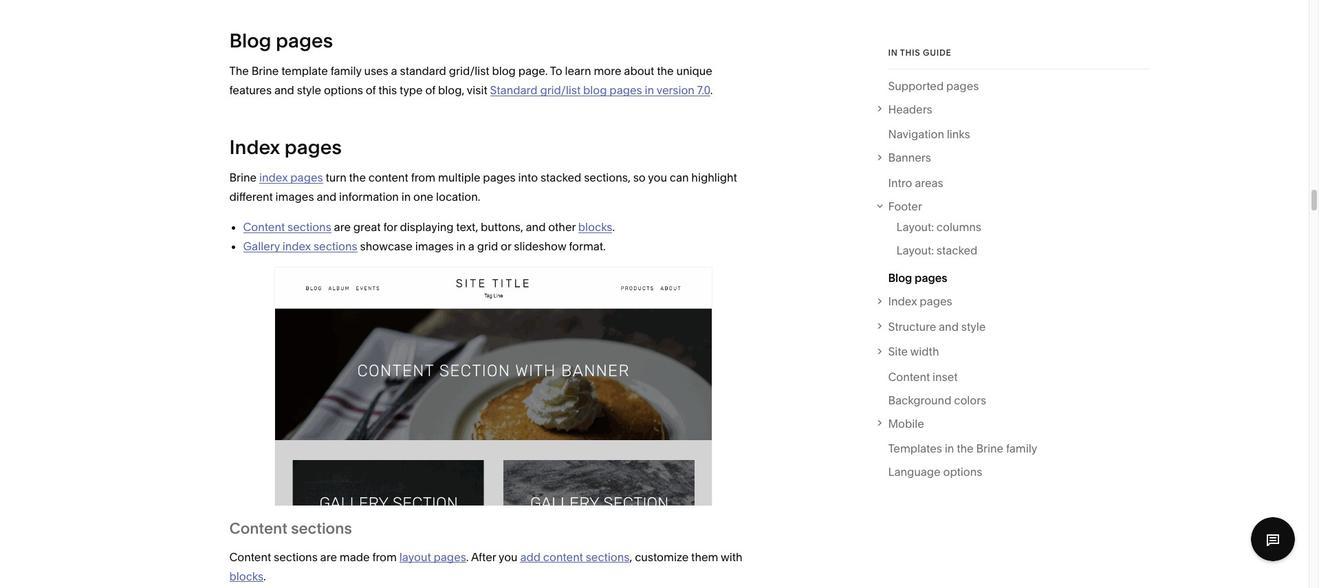 Task type: describe. For each thing, give the bounding box(es) containing it.
add content sections link
[[520, 550, 630, 564]]

0 vertical spatial blog pages
[[229, 29, 333, 53]]

2 vertical spatial brine
[[976, 442, 1004, 456]]

information
[[339, 190, 399, 204]]

pages inside turn the content from multiple pages into stacked sections, so you can highlight different images and information in one location.
[[483, 171, 516, 185]]

can
[[670, 171, 689, 185]]

banners link
[[888, 148, 1149, 167]]

layout: for layout: stacked
[[897, 244, 934, 258]]

intro
[[888, 176, 912, 190]]

navigation
[[888, 128, 944, 141]]

stacked inside layout: stacked link
[[937, 244, 978, 258]]

multiple
[[438, 171, 480, 185]]

gallery
[[243, 240, 280, 253]]

in inside content sections are great for displaying text, buttons, and other blocks . gallery index sections showcase images in a grid or slideshow format.
[[456, 240, 466, 253]]

and inside turn the content from multiple pages into stacked sections, so you can highlight different images and information in one location.
[[317, 190, 337, 204]]

banners
[[888, 151, 931, 165]]

great
[[353, 220, 381, 234]]

brine inside "the brine template family uses a standard grid/list blog page. to learn more about the unique features and style options of this type of blog, visit"
[[252, 64, 279, 78]]

width
[[910, 345, 939, 359]]

grid/list inside "the brine template family uses a standard grid/list blog page. to learn more about the unique features and style options of this type of blog, visit"
[[449, 64, 489, 78]]

stacked inside turn the content from multiple pages into stacked sections, so you can highlight different images and information in one location.
[[541, 171, 581, 185]]

one
[[413, 190, 433, 204]]

layout: columns link
[[897, 218, 982, 241]]

the inside "the brine template family uses a standard grid/list blog page. to learn more about the unique features and style options of this type of blog, visit"
[[657, 64, 674, 78]]

mobile
[[888, 417, 924, 431]]

turn the content from multiple pages into stacked sections, so you can highlight different images and information in one location.
[[229, 171, 737, 204]]

standard
[[400, 64, 446, 78]]

gallery index sections link
[[243, 240, 358, 253]]

background colors
[[888, 393, 986, 407]]

sections for content sections are great for displaying text, buttons, and other blocks . gallery index sections showcase images in a grid or slideshow format.
[[288, 220, 331, 234]]

are for great
[[334, 220, 351, 234]]

into
[[518, 171, 538, 185]]

brine index pages
[[229, 171, 323, 185]]

guide
[[923, 47, 952, 58]]

,
[[630, 550, 632, 564]]

made
[[340, 550, 370, 564]]

with
[[721, 550, 743, 564]]

content inset
[[888, 370, 958, 384]]

the
[[229, 64, 249, 78]]

from inside turn the content from multiple pages into stacked sections, so you can highlight different images and information in one location.
[[411, 171, 436, 185]]

in inside templates in the brine family link
[[945, 442, 954, 456]]

language options link
[[888, 463, 983, 486]]

family inside "the brine template family uses a standard grid/list blog page. to learn more about the unique features and style options of this type of blog, visit"
[[331, 64, 362, 78]]

navigation links link
[[888, 125, 970, 148]]

colors
[[954, 393, 986, 407]]

a inside "the brine template family uses a standard grid/list blog page. to learn more about the unique features and style options of this type of blog, visit"
[[391, 64, 397, 78]]

content for content sections are great for displaying text, buttons, and other blocks . gallery index sections showcase images in a grid or slideshow format.
[[243, 220, 285, 234]]

banners button
[[874, 148, 1149, 167]]

other
[[548, 220, 576, 234]]

slideshow
[[514, 240, 566, 253]]

options inside "link"
[[943, 465, 983, 479]]

blog inside "the brine template family uses a standard grid/list blog page. to learn more about the unique features and style options of this type of blog, visit"
[[492, 64, 516, 78]]

the inside turn the content from multiple pages into stacked sections, so you can highlight different images and information in one location.
[[349, 171, 366, 185]]

location.
[[436, 190, 480, 204]]

pages down about
[[610, 83, 642, 97]]

index pages link
[[888, 292, 1149, 311]]

displaying
[[400, 220, 454, 234]]

0 vertical spatial index pages
[[229, 136, 342, 159]]

layout: stacked
[[897, 244, 978, 258]]

1 horizontal spatial family
[[1006, 442, 1037, 456]]

in down about
[[645, 83, 654, 97]]

navigation links
[[888, 128, 970, 141]]

background
[[888, 393, 952, 407]]

turn
[[326, 171, 346, 185]]

footer button
[[874, 197, 1149, 216]]

intro areas link
[[888, 173, 944, 197]]

headers link
[[888, 100, 1149, 119]]

background colors link
[[888, 391, 986, 414]]

structure and style link
[[888, 317, 1149, 336]]

mobile link
[[888, 414, 1149, 433]]

layout: columns
[[897, 220, 982, 234]]

supported pages link
[[888, 76, 979, 100]]

1 horizontal spatial blog pages
[[888, 271, 948, 285]]

standard grid/list blog pages in version 7.0 link
[[490, 83, 710, 97]]

images inside turn the content from multiple pages into stacked sections, so you can highlight different images and information in one location.
[[276, 190, 314, 204]]

index pages inside dropdown button
[[888, 295, 952, 308]]

grid
[[477, 240, 498, 253]]

. inside content sections are great for displaying text, buttons, and other blocks . gallery index sections showcase images in a grid or slideshow format.
[[612, 220, 615, 234]]

blocks inside content sections are great for displaying text, buttons, and other blocks . gallery index sections showcase images in a grid or slideshow format.
[[578, 220, 612, 234]]

style inside dropdown button
[[961, 320, 986, 334]]

templates in the brine family
[[888, 442, 1037, 456]]

for
[[383, 220, 397, 234]]

language options
[[888, 465, 983, 479]]

standard grid/list blog pages in version 7.0 .
[[490, 83, 713, 97]]

standard
[[490, 83, 538, 97]]

supported pages
[[888, 79, 979, 93]]

visit
[[467, 83, 487, 97]]

index inside dropdown button
[[888, 295, 917, 308]]

content inset link
[[888, 367, 958, 391]]

0 vertical spatial blog
[[229, 29, 271, 53]]

version
[[657, 83, 695, 97]]

a inside content sections are great for displaying text, buttons, and other blocks . gallery index sections showcase images in a grid or slideshow format.
[[468, 240, 475, 253]]

templates in the brine family link
[[888, 439, 1037, 463]]

blog,
[[438, 83, 465, 97]]

supported
[[888, 79, 944, 93]]

structure and style button
[[874, 317, 1149, 336]]

intro areas
[[888, 176, 944, 190]]

so
[[633, 171, 646, 185]]

1 of from the left
[[366, 83, 376, 97]]

blocks inside content sections are made from layout pages . after you add content sections , customize them with blocks .
[[229, 569, 263, 583]]

headers button
[[874, 100, 1149, 119]]

layout pages link
[[399, 550, 466, 564]]

content inside content sections are made from layout pages . after you add content sections , customize them with blocks .
[[543, 550, 583, 564]]

in this guide
[[888, 47, 952, 58]]

content for content sections are made from layout pages . after you add content sections , customize them with blocks .
[[229, 550, 271, 564]]

them
[[691, 550, 718, 564]]

pages down the guide on the right top of the page
[[946, 79, 979, 93]]

0 vertical spatial this
[[900, 47, 921, 58]]



Task type: locate. For each thing, give the bounding box(es) containing it.
1 vertical spatial brine
[[229, 171, 257, 185]]

are left 'great'
[[334, 220, 351, 234]]

1 horizontal spatial a
[[468, 240, 475, 253]]

1 vertical spatial blocks link
[[229, 569, 263, 583]]

1 horizontal spatial grid/list
[[540, 83, 581, 97]]

1 horizontal spatial blocks link
[[578, 220, 612, 234]]

format.
[[569, 240, 606, 253]]

1 vertical spatial are
[[320, 550, 337, 564]]

a
[[391, 64, 397, 78], [468, 240, 475, 253]]

1 horizontal spatial the
[[657, 64, 674, 78]]

of down uses
[[366, 83, 376, 97]]

from up one
[[411, 171, 436, 185]]

from
[[411, 171, 436, 185], [372, 550, 397, 564]]

you inside content sections are made from layout pages . after you add content sections , customize them with blocks .
[[499, 550, 518, 564]]

1 horizontal spatial index
[[888, 295, 917, 308]]

0 vertical spatial blocks
[[578, 220, 612, 234]]

family
[[331, 64, 362, 78], [1006, 442, 1037, 456]]

footer link
[[888, 197, 1149, 216]]

1 vertical spatial from
[[372, 550, 397, 564]]

are left made
[[320, 550, 337, 564]]

0 vertical spatial are
[[334, 220, 351, 234]]

content for content sections
[[229, 519, 288, 538]]

language
[[888, 465, 941, 479]]

1 horizontal spatial blog
[[583, 83, 607, 97]]

0 vertical spatial from
[[411, 171, 436, 185]]

in inside turn the content from multiple pages into stacked sections, so you can highlight different images and information in one location.
[[401, 190, 411, 204]]

add
[[520, 550, 541, 564]]

mobile button
[[874, 414, 1149, 433]]

areas
[[915, 176, 944, 190]]

brine up 'different'
[[229, 171, 257, 185]]

and up the slideshow
[[526, 220, 546, 234]]

blog
[[492, 64, 516, 78], [583, 83, 607, 97]]

and down turn
[[317, 190, 337, 204]]

in down text,
[[456, 240, 466, 253]]

images inside content sections are great for displaying text, buttons, and other blocks . gallery index sections showcase images in a grid or slideshow format.
[[415, 240, 454, 253]]

images down 'displaying'
[[415, 240, 454, 253]]

page.
[[518, 64, 548, 78]]

grid/list down the to
[[540, 83, 581, 97]]

blocks down 'content sections'
[[229, 569, 263, 583]]

0 vertical spatial the
[[657, 64, 674, 78]]

1 vertical spatial content
[[543, 550, 583, 564]]

0 horizontal spatial grid/list
[[449, 64, 489, 78]]

content inside content sections are great for displaying text, buttons, and other blocks . gallery index sections showcase images in a grid or slideshow format.
[[243, 220, 285, 234]]

blog pages
[[229, 29, 333, 53], [888, 271, 948, 285]]

1 vertical spatial you
[[499, 550, 518, 564]]

to
[[550, 64, 562, 78]]

1 vertical spatial a
[[468, 240, 475, 253]]

1 vertical spatial options
[[943, 465, 983, 479]]

content inside content sections are made from layout pages . after you add content sections , customize them with blocks .
[[229, 550, 271, 564]]

this right in
[[900, 47, 921, 58]]

images
[[276, 190, 314, 204], [415, 240, 454, 253]]

options down template
[[324, 83, 363, 97]]

. down the sections,
[[612, 220, 615, 234]]

pages up template
[[276, 29, 333, 53]]

pages up index pages link
[[285, 136, 342, 159]]

0 horizontal spatial family
[[331, 64, 362, 78]]

blog pages down layout: stacked link
[[888, 271, 948, 285]]

footer
[[888, 199, 922, 213]]

customize
[[635, 550, 689, 564]]

content sections are great for displaying text, buttons, and other blocks . gallery index sections showcase images in a grid or slideshow format.
[[243, 220, 615, 253]]

1 horizontal spatial style
[[961, 320, 986, 334]]

0 vertical spatial content
[[369, 171, 408, 185]]

1 vertical spatial style
[[961, 320, 986, 334]]

pages inside content sections are made from layout pages . after you add content sections , customize them with blocks .
[[434, 550, 466, 564]]

after
[[471, 550, 496, 564]]

about
[[624, 64, 654, 78]]

showcase
[[360, 240, 413, 253]]

in up language options
[[945, 442, 954, 456]]

content sections are made from layout pages . after you add content sections , customize them with blocks .
[[229, 550, 743, 583]]

1 horizontal spatial images
[[415, 240, 454, 253]]

. down 'content sections'
[[263, 569, 266, 583]]

1 horizontal spatial content
[[543, 550, 583, 564]]

0 vertical spatial a
[[391, 64, 397, 78]]

1 vertical spatial family
[[1006, 442, 1037, 456]]

blog
[[229, 29, 271, 53], [888, 271, 912, 285]]

1 horizontal spatial stacked
[[937, 244, 978, 258]]

0 vertical spatial style
[[297, 83, 321, 97]]

of
[[366, 83, 376, 97], [425, 83, 436, 97]]

layout: stacked link
[[897, 241, 978, 264]]

site width button
[[874, 342, 1149, 361]]

sections up made
[[291, 519, 352, 538]]

sections left the customize
[[586, 550, 630, 564]]

0 vertical spatial blog
[[492, 64, 516, 78]]

0 horizontal spatial blocks link
[[229, 569, 263, 583]]

1 horizontal spatial of
[[425, 83, 436, 97]]

and inside "the brine template family uses a standard grid/list blog page. to learn more about the unique features and style options of this type of blog, visit"
[[274, 83, 294, 97]]

7.0
[[697, 83, 710, 97]]

index pages link
[[259, 171, 323, 185]]

sections
[[288, 220, 331, 234], [314, 240, 358, 253], [291, 519, 352, 538], [274, 550, 318, 564], [586, 550, 630, 564]]

grid/list up visit
[[449, 64, 489, 78]]

layout
[[399, 550, 431, 564]]

1 horizontal spatial you
[[648, 171, 667, 185]]

1 vertical spatial blog
[[888, 271, 912, 285]]

2 horizontal spatial the
[[957, 442, 974, 456]]

brine
[[252, 64, 279, 78], [229, 171, 257, 185], [976, 442, 1004, 456]]

images down index pages link
[[276, 190, 314, 204]]

1 vertical spatial index
[[282, 240, 311, 253]]

0 vertical spatial grid/list
[[449, 64, 489, 78]]

the up language options
[[957, 442, 974, 456]]

index pages button
[[874, 292, 1149, 311]]

content inside turn the content from multiple pages into stacked sections, so you can highlight different images and information in one location.
[[369, 171, 408, 185]]

layout: up blog pages link
[[897, 244, 934, 258]]

the up version
[[657, 64, 674, 78]]

of right type at top left
[[425, 83, 436, 97]]

0 vertical spatial brine
[[252, 64, 279, 78]]

different
[[229, 190, 273, 204]]

0 horizontal spatial index
[[229, 136, 280, 159]]

family down "mobile" link
[[1006, 442, 1037, 456]]

blog pages up template
[[229, 29, 333, 53]]

index
[[259, 171, 288, 185], [282, 240, 311, 253]]

0 horizontal spatial blog
[[229, 29, 271, 53]]

content for content inset
[[888, 370, 930, 384]]

0 vertical spatial index
[[229, 136, 280, 159]]

in
[[645, 83, 654, 97], [401, 190, 411, 204], [456, 240, 466, 253], [945, 442, 954, 456]]

index up 'different'
[[259, 171, 288, 185]]

1 vertical spatial images
[[415, 240, 454, 253]]

1 vertical spatial blocks
[[229, 569, 263, 583]]

stacked right into
[[541, 171, 581, 185]]

1 layout: from the top
[[897, 220, 934, 234]]

or
[[501, 240, 511, 253]]

blocks link down 'content sections'
[[229, 569, 263, 583]]

are inside content sections are made from layout pages . after you add content sections , customize them with blocks .
[[320, 550, 337, 564]]

content
[[243, 220, 285, 234], [888, 370, 930, 384], [229, 519, 288, 538], [229, 550, 271, 564]]

learn
[[565, 64, 591, 78]]

0 horizontal spatial a
[[391, 64, 397, 78]]

0 horizontal spatial blog pages
[[229, 29, 333, 53]]

index up 'brine index pages'
[[229, 136, 280, 159]]

1 horizontal spatial blog
[[888, 271, 912, 285]]

from right made
[[372, 550, 397, 564]]

style down template
[[297, 83, 321, 97]]

a left grid
[[468, 240, 475, 253]]

index pages up index pages link
[[229, 136, 342, 159]]

this down uses
[[379, 83, 397, 97]]

templates
[[888, 442, 942, 456]]

0 horizontal spatial stacked
[[541, 171, 581, 185]]

0 horizontal spatial blocks
[[229, 569, 263, 583]]

index pages down blog pages link
[[888, 295, 952, 308]]

style down the index pages dropdown button
[[961, 320, 986, 334]]

you left add
[[499, 550, 518, 564]]

1 vertical spatial blog pages
[[888, 271, 948, 285]]

sections for content sections are made from layout pages . after you add content sections , customize them with blocks .
[[274, 550, 318, 564]]

sections up gallery index sections link
[[288, 220, 331, 234]]

this
[[900, 47, 921, 58], [379, 83, 397, 97]]

content up information
[[369, 171, 408, 185]]

1 horizontal spatial blocks
[[578, 220, 612, 234]]

site
[[888, 345, 908, 359]]

0 vertical spatial family
[[331, 64, 362, 78]]

layout: for layout: columns
[[897, 220, 934, 234]]

in left one
[[401, 190, 411, 204]]

pages left after
[[434, 550, 466, 564]]

. left after
[[466, 550, 469, 564]]

. down unique
[[710, 83, 713, 97]]

1 vertical spatial index pages
[[888, 295, 952, 308]]

sections for content sections
[[291, 519, 352, 538]]

text,
[[456, 220, 478, 234]]

template
[[281, 64, 328, 78]]

the
[[657, 64, 674, 78], [349, 171, 366, 185], [957, 442, 974, 456]]

blog up standard
[[492, 64, 516, 78]]

0 horizontal spatial content
[[369, 171, 408, 185]]

2 vertical spatial the
[[957, 442, 974, 456]]

features
[[229, 83, 272, 97]]

sections down 'content sections'
[[274, 550, 318, 564]]

0 horizontal spatial from
[[372, 550, 397, 564]]

blocks up format.
[[578, 220, 612, 234]]

structure
[[888, 320, 936, 334]]

and inside content sections are great for displaying text, buttons, and other blocks . gallery index sections showcase images in a grid or slideshow format.
[[526, 220, 546, 234]]

brine up "features"
[[252, 64, 279, 78]]

sections,
[[584, 171, 631, 185]]

0 vertical spatial layout:
[[897, 220, 934, 234]]

pages left turn
[[290, 171, 323, 185]]

1 horizontal spatial index pages
[[888, 295, 952, 308]]

index
[[229, 136, 280, 159], [888, 295, 917, 308]]

uses
[[364, 64, 388, 78]]

1 horizontal spatial from
[[411, 171, 436, 185]]

0 horizontal spatial you
[[499, 550, 518, 564]]

this inside "the brine template family uses a standard grid/list blog page. to learn more about the unique features and style options of this type of blog, visit"
[[379, 83, 397, 97]]

you right so
[[648, 171, 667, 185]]

1 vertical spatial stacked
[[937, 244, 978, 258]]

1 horizontal spatial this
[[900, 47, 921, 58]]

and down template
[[274, 83, 294, 97]]

0 vertical spatial you
[[648, 171, 667, 185]]

layout: down the footer
[[897, 220, 934, 234]]

index down content sections link
[[282, 240, 311, 253]]

1 vertical spatial layout:
[[897, 244, 934, 258]]

brine index sections scroll.gif image
[[274, 267, 712, 506]]

pages left into
[[483, 171, 516, 185]]

0 horizontal spatial blog
[[492, 64, 516, 78]]

0 horizontal spatial this
[[379, 83, 397, 97]]

1 vertical spatial the
[[349, 171, 366, 185]]

0 horizontal spatial options
[[324, 83, 363, 97]]

0 vertical spatial stacked
[[541, 171, 581, 185]]

highlight
[[692, 171, 737, 185]]

blog down more
[[583, 83, 607, 97]]

a right uses
[[391, 64, 397, 78]]

and
[[274, 83, 294, 97], [317, 190, 337, 204], [526, 220, 546, 234], [939, 320, 959, 334]]

are inside content sections are great for displaying text, buttons, and other blocks . gallery index sections showcase images in a grid or slideshow format.
[[334, 220, 351, 234]]

0 horizontal spatial style
[[297, 83, 321, 97]]

blog up the
[[229, 29, 271, 53]]

options down templates in the brine family link
[[943, 465, 983, 479]]

0 horizontal spatial the
[[349, 171, 366, 185]]

pages inside dropdown button
[[920, 295, 952, 308]]

and inside dropdown button
[[939, 320, 959, 334]]

0 vertical spatial blocks link
[[578, 220, 612, 234]]

type
[[400, 83, 423, 97]]

1 vertical spatial grid/list
[[540, 83, 581, 97]]

pages down layout: stacked link
[[915, 271, 948, 285]]

the right turn
[[349, 171, 366, 185]]

options inside "the brine template family uses a standard grid/list blog page. to learn more about the unique features and style options of this type of blog, visit"
[[324, 83, 363, 97]]

inset
[[933, 370, 958, 384]]

0 horizontal spatial index pages
[[229, 136, 342, 159]]

2 layout: from the top
[[897, 244, 934, 258]]

1 vertical spatial this
[[379, 83, 397, 97]]

grid/list
[[449, 64, 489, 78], [540, 83, 581, 97]]

blocks link
[[578, 220, 612, 234], [229, 569, 263, 583]]

structure and style
[[888, 320, 986, 334]]

links
[[947, 128, 970, 141]]

stacked down columns
[[937, 244, 978, 258]]

brine down the mobile dropdown button
[[976, 442, 1004, 456]]

content right add
[[543, 550, 583, 564]]

you inside turn the content from multiple pages into stacked sections, so you can highlight different images and information in one location.
[[648, 171, 667, 185]]

unique
[[676, 64, 712, 78]]

pages up structure and style
[[920, 295, 952, 308]]

0 vertical spatial images
[[276, 190, 314, 204]]

family left uses
[[331, 64, 362, 78]]

headers
[[888, 102, 932, 116]]

0 vertical spatial options
[[324, 83, 363, 97]]

0 horizontal spatial of
[[366, 83, 376, 97]]

1 vertical spatial index
[[888, 295, 917, 308]]

are
[[334, 220, 351, 234], [320, 550, 337, 564]]

blocks link up format.
[[578, 220, 612, 234]]

content sections
[[229, 519, 352, 538]]

0 vertical spatial index
[[259, 171, 288, 185]]

sections down 'great'
[[314, 240, 358, 253]]

options
[[324, 83, 363, 97], [943, 465, 983, 479]]

1 horizontal spatial options
[[943, 465, 983, 479]]

content inside 'link'
[[888, 370, 930, 384]]

from inside content sections are made from layout pages . after you add content sections , customize them with blocks .
[[372, 550, 397, 564]]

in
[[888, 47, 898, 58]]

blog down layout: stacked link
[[888, 271, 912, 285]]

0 horizontal spatial images
[[276, 190, 314, 204]]

style inside "the brine template family uses a standard grid/list blog page. to learn more about the unique features and style options of this type of blog, visit"
[[297, 83, 321, 97]]

site width
[[888, 345, 939, 359]]

columns
[[937, 220, 982, 234]]

are for made
[[320, 550, 337, 564]]

index inside content sections are great for displaying text, buttons, and other blocks . gallery index sections showcase images in a grid or slideshow format.
[[282, 240, 311, 253]]

content
[[369, 171, 408, 185], [543, 550, 583, 564]]

the brine template family uses a standard grid/list blog page. to learn more about the unique features and style options of this type of blog, visit
[[229, 64, 712, 97]]

2 of from the left
[[425, 83, 436, 97]]

and up width
[[939, 320, 959, 334]]

1 vertical spatial blog
[[583, 83, 607, 97]]

layout:
[[897, 220, 934, 234], [897, 244, 934, 258]]

index down blog pages link
[[888, 295, 917, 308]]



Task type: vqa. For each thing, say whether or not it's contained in the screenshot.
1st of from the right
yes



